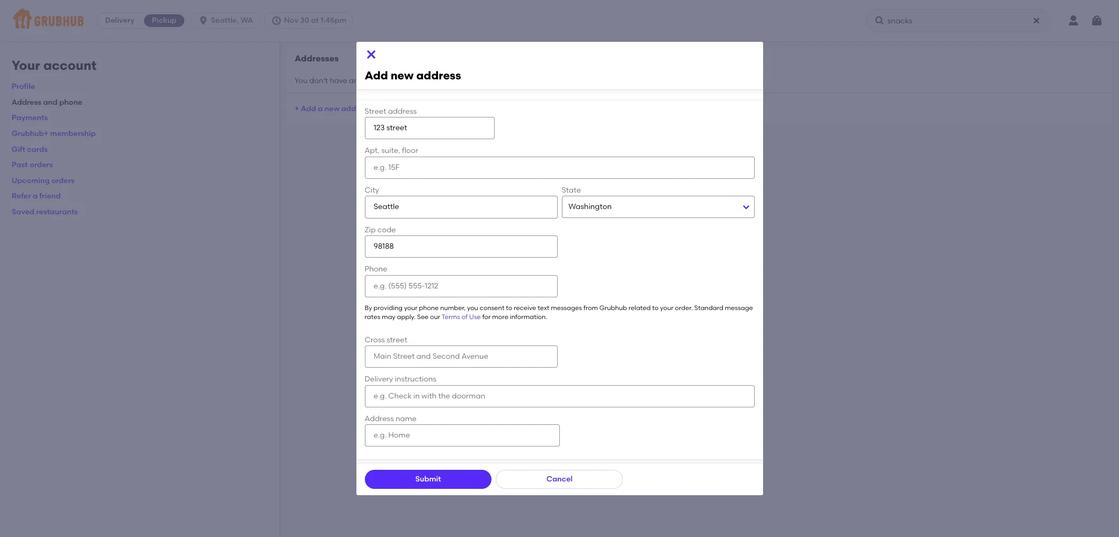 Task type: vqa. For each thing, say whether or not it's contained in the screenshot.
Panda to the bottom
no



Task type: locate. For each thing, give the bounding box(es) containing it.
text
[[538, 304, 549, 312]]

delivery inside button
[[105, 16, 134, 25]]

0 vertical spatial a
[[318, 104, 323, 113]]

Phone telephone field
[[365, 275, 557, 298]]

related
[[629, 304, 651, 312]]

0 vertical spatial delivery
[[105, 16, 134, 25]]

and
[[43, 98, 58, 107]]

account
[[43, 58, 96, 73]]

friend
[[39, 192, 61, 201]]

past orders link
[[12, 161, 53, 170]]

saved restaurants link
[[12, 208, 78, 217]]

upcoming
[[12, 176, 50, 185]]

+ add a new address
[[295, 104, 371, 113]]

cancel button
[[496, 471, 623, 490]]

1 vertical spatial delivery
[[365, 375, 393, 384]]

cancel
[[546, 475, 573, 484]]

delivery
[[105, 16, 134, 25], [365, 375, 393, 384]]

address left name
[[365, 415, 394, 424]]

add right any
[[365, 69, 388, 82]]

a right refer
[[33, 192, 38, 201]]

1 vertical spatial address
[[365, 415, 394, 424]]

1 horizontal spatial delivery
[[365, 375, 393, 384]]

cards
[[27, 145, 48, 154]]

address and phone
[[12, 98, 82, 107]]

address
[[12, 98, 41, 107], [365, 415, 394, 424]]

0 vertical spatial new
[[391, 69, 414, 82]]

your left order.
[[660, 304, 674, 312]]

add right + at left top
[[301, 104, 316, 113]]

0 vertical spatial orders
[[30, 161, 53, 170]]

address down profile on the left of the page
[[12, 98, 41, 107]]

1 vertical spatial phone
[[419, 304, 439, 312]]

a right + at left top
[[318, 104, 323, 113]]

phone right and
[[59, 98, 82, 107]]

to up more
[[506, 304, 512, 312]]

delivery for delivery instructions
[[365, 375, 393, 384]]

information.
[[510, 314, 547, 321]]

2 to from the left
[[652, 304, 659, 312]]

0 horizontal spatial to
[[506, 304, 512, 312]]

city
[[365, 186, 379, 195]]

Street address text field
[[365, 117, 495, 140]]

Delivery instructions text field
[[365, 385, 755, 408]]

1:45pm
[[321, 16, 346, 25]]

orders for upcoming orders
[[51, 176, 75, 185]]

suite,
[[381, 146, 400, 155]]

0 horizontal spatial your
[[404, 304, 418, 312]]

1 vertical spatial orders
[[51, 176, 75, 185]]

to right related
[[652, 304, 659, 312]]

address
[[416, 69, 461, 82], [341, 104, 371, 113], [388, 107, 417, 116]]

Address name text field
[[365, 425, 560, 447]]

state
[[562, 186, 581, 195]]

delivery instructions
[[365, 375, 436, 384]]

1 horizontal spatial address
[[365, 415, 394, 424]]

new
[[391, 69, 414, 82], [325, 104, 340, 113]]

City text field
[[365, 196, 557, 219]]

0 horizontal spatial a
[[33, 192, 38, 201]]

delivery left pickup
[[105, 16, 134, 25]]

1 horizontal spatial your
[[660, 304, 674, 312]]

0 horizontal spatial new
[[325, 104, 340, 113]]

seattle,
[[211, 16, 239, 25]]

submit
[[415, 475, 441, 484]]

svg image
[[198, 15, 209, 26], [271, 15, 282, 26], [875, 15, 885, 26], [365, 48, 377, 61]]

code
[[378, 225, 396, 234]]

0 horizontal spatial address
[[12, 98, 41, 107]]

1 horizontal spatial add
[[365, 69, 388, 82]]

1 vertical spatial add
[[301, 104, 316, 113]]

orders
[[30, 161, 53, 170], [51, 176, 75, 185]]

providing
[[374, 304, 403, 312]]

phone
[[365, 265, 387, 274]]

0 horizontal spatial delivery
[[105, 16, 134, 25]]

delivery for delivery
[[105, 16, 134, 25]]

orders up upcoming orders
[[30, 161, 53, 170]]

svg image
[[1091, 14, 1103, 27], [1032, 16, 1041, 25]]

you don't have any saved addresses.
[[295, 76, 426, 85]]

1 horizontal spatial to
[[652, 304, 659, 312]]

gift
[[12, 145, 25, 154]]

by providing your phone number, you consent to receive text messages from grubhub related to your order. standard message rates may apply. see our
[[365, 304, 753, 321]]

your
[[404, 304, 418, 312], [660, 304, 674, 312]]

restaurants
[[36, 208, 78, 217]]

terms of use link
[[442, 314, 481, 321]]

1 horizontal spatial phone
[[419, 304, 439, 312]]

apply.
[[397, 314, 416, 321]]

nov 30 at 1:45pm
[[284, 16, 346, 25]]

seattle, wa button
[[191, 12, 264, 29]]

use
[[469, 314, 481, 321]]

svg image inside seattle, wa button
[[198, 15, 209, 26]]

phone
[[59, 98, 82, 107], [419, 304, 439, 312]]

to
[[506, 304, 512, 312], [652, 304, 659, 312]]

0 horizontal spatial add
[[301, 104, 316, 113]]

instructions
[[395, 375, 436, 384]]

delivery left instructions
[[365, 375, 393, 384]]

pickup button
[[142, 12, 187, 29]]

new down have
[[325, 104, 340, 113]]

orders up friend
[[51, 176, 75, 185]]

refer a friend
[[12, 192, 61, 201]]

address and phone link
[[12, 98, 82, 107]]

phone up see at the left
[[419, 304, 439, 312]]

you
[[295, 76, 308, 85]]

new right saved
[[391, 69, 414, 82]]

1 vertical spatial new
[[325, 104, 340, 113]]

0 vertical spatial address
[[12, 98, 41, 107]]

0 vertical spatial add
[[365, 69, 388, 82]]

nov
[[284, 16, 298, 25]]

a inside button
[[318, 104, 323, 113]]

your
[[12, 58, 40, 73]]

see
[[417, 314, 429, 321]]

grubhub
[[600, 304, 627, 312]]

2 your from the left
[[660, 304, 674, 312]]

street
[[387, 336, 407, 345]]

+
[[295, 104, 299, 113]]

for
[[482, 314, 491, 321]]

add
[[365, 69, 388, 82], [301, 104, 316, 113]]

0 horizontal spatial phone
[[59, 98, 82, 107]]

apt,
[[365, 146, 380, 155]]

phone inside by providing your phone number, you consent to receive text messages from grubhub related to your order. standard message rates may apply. see our
[[419, 304, 439, 312]]

your up apply.
[[404, 304, 418, 312]]

payments link
[[12, 114, 48, 123]]

main navigation navigation
[[0, 0, 1119, 41]]

refer a friend link
[[12, 192, 61, 201]]

gift cards link
[[12, 145, 48, 154]]

nov 30 at 1:45pm button
[[264, 12, 358, 29]]

address for address and phone
[[12, 98, 41, 107]]

1 horizontal spatial a
[[318, 104, 323, 113]]

past
[[12, 161, 28, 170]]

seattle, wa
[[211, 16, 253, 25]]

cross
[[365, 336, 385, 345]]



Task type: describe. For each thing, give the bounding box(es) containing it.
addresses.
[[387, 76, 426, 85]]

street
[[365, 107, 386, 116]]

more
[[492, 314, 508, 321]]

Zip code telephone field
[[365, 236, 557, 258]]

by
[[365, 304, 372, 312]]

addresses
[[295, 53, 339, 64]]

add new address
[[365, 69, 461, 82]]

1 horizontal spatial new
[[391, 69, 414, 82]]

0 horizontal spatial svg image
[[1032, 16, 1041, 25]]

name
[[396, 415, 417, 424]]

saved
[[364, 76, 386, 85]]

consent
[[480, 304, 504, 312]]

you
[[467, 304, 478, 312]]

0 vertical spatial phone
[[59, 98, 82, 107]]

any
[[349, 76, 362, 85]]

street address
[[365, 107, 417, 116]]

number,
[[440, 304, 466, 312]]

from
[[584, 304, 598, 312]]

Cross street text field
[[365, 346, 557, 368]]

terms of use for more information.
[[442, 314, 547, 321]]

cross street
[[365, 336, 407, 345]]

message
[[725, 304, 753, 312]]

receive
[[514, 304, 536, 312]]

standard
[[694, 304, 724, 312]]

zip code
[[365, 225, 396, 234]]

terms
[[442, 314, 460, 321]]

profile
[[12, 82, 35, 91]]

svg image inside nov 30 at 1:45pm button
[[271, 15, 282, 26]]

refer
[[12, 192, 31, 201]]

don't
[[309, 76, 328, 85]]

grubhub+ membership
[[12, 129, 96, 138]]

1 to from the left
[[506, 304, 512, 312]]

orders for past orders
[[30, 161, 53, 170]]

zip
[[365, 225, 376, 234]]

floor
[[402, 146, 418, 155]]

have
[[330, 76, 347, 85]]

membership
[[50, 129, 96, 138]]

1 vertical spatial a
[[33, 192, 38, 201]]

new inside button
[[325, 104, 340, 113]]

our
[[430, 314, 440, 321]]

your account
[[12, 58, 96, 73]]

1 your from the left
[[404, 304, 418, 312]]

30
[[300, 16, 309, 25]]

may
[[382, 314, 395, 321]]

of
[[462, 314, 468, 321]]

add inside + add a new address button
[[301, 104, 316, 113]]

1 horizontal spatial svg image
[[1091, 14, 1103, 27]]

apt, suite, floor
[[365, 146, 418, 155]]

messages
[[551, 304, 582, 312]]

upcoming orders link
[[12, 176, 75, 185]]

pickup
[[152, 16, 177, 25]]

grubhub+
[[12, 129, 48, 138]]

wa
[[241, 16, 253, 25]]

past orders
[[12, 161, 53, 170]]

order.
[[675, 304, 693, 312]]

Apt, suite, floor text field
[[365, 157, 755, 179]]

rates
[[365, 314, 380, 321]]

submit button
[[365, 471, 492, 490]]

address for address name
[[365, 415, 394, 424]]

gift cards
[[12, 145, 48, 154]]

saved restaurants
[[12, 208, 78, 217]]

address name
[[365, 415, 417, 424]]

address inside button
[[341, 104, 371, 113]]

+ add a new address button
[[295, 99, 371, 119]]

profile link
[[12, 82, 35, 91]]

payments
[[12, 114, 48, 123]]

at
[[311, 16, 319, 25]]

saved
[[12, 208, 34, 217]]

grubhub+ membership link
[[12, 129, 96, 138]]

upcoming orders
[[12, 176, 75, 185]]



